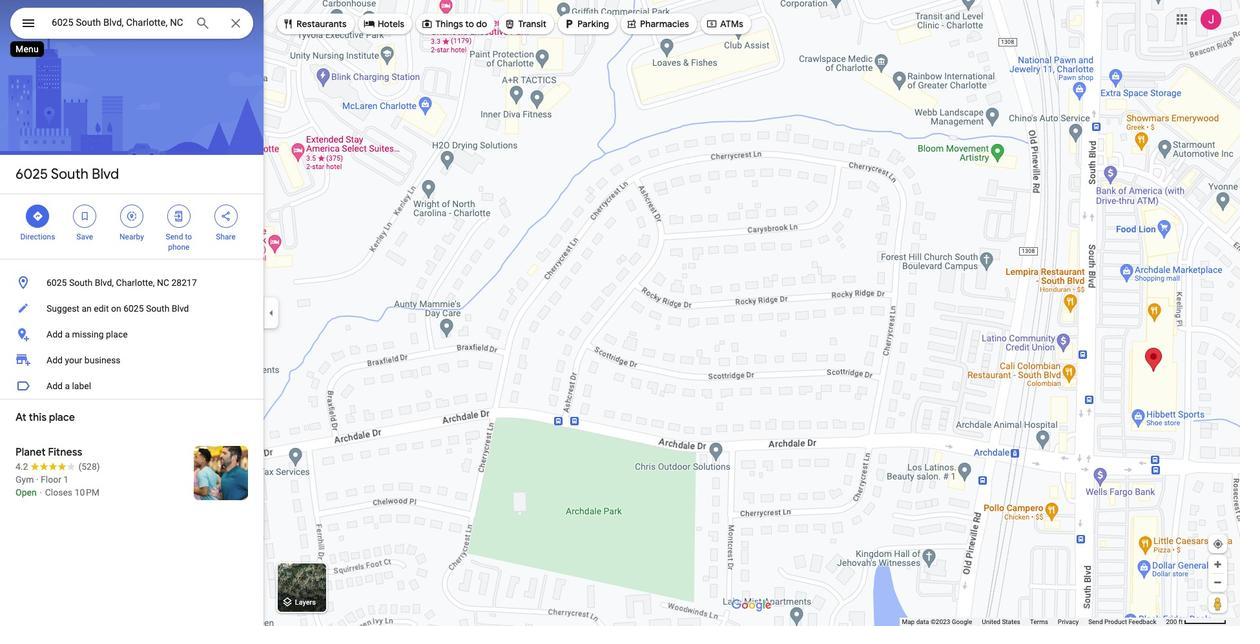Task type: locate. For each thing, give the bounding box(es) containing it.
0 vertical spatial south
[[51, 165, 89, 183]]

planet
[[16, 446, 46, 459]]

⋅
[[39, 488, 43, 498]]

blvd up actions for 6025 south blvd region
[[92, 165, 119, 183]]

parking
[[578, 18, 609, 30]]

south
[[51, 165, 89, 183], [69, 278, 93, 288], [146, 304, 169, 314]]

place right this
[[49, 411, 75, 424]]

0 horizontal spatial send
[[166, 233, 183, 242]]

 hotels
[[363, 17, 404, 31]]

6025 up suggest at the left of page
[[47, 278, 67, 288]]

none field inside 6025 south blvd, charlotte, nc 28217 field
[[52, 15, 185, 30]]

(528)
[[78, 462, 100, 472]]

show your location image
[[1213, 539, 1224, 550]]

nc
[[157, 278, 169, 288]]

add your business link
[[0, 348, 264, 373]]

google account: james peterson  
(james.peterson1902@gmail.com) image
[[1201, 9, 1222, 29]]

1 vertical spatial send
[[1089, 619, 1103, 626]]

a left label
[[65, 381, 70, 391]]

google maps element
[[0, 0, 1240, 627]]

add your business
[[47, 355, 121, 366]]

add down suggest at the left of page
[[47, 329, 63, 340]]

on
[[111, 304, 121, 314]]

google
[[952, 619, 972, 626]]

28217
[[171, 278, 197, 288]]


[[220, 209, 232, 224]]

0 horizontal spatial blvd
[[92, 165, 119, 183]]

show street view coverage image
[[1209, 594, 1227, 614]]

to up phone
[[185, 233, 192, 242]]


[[282, 17, 294, 31]]

blvd
[[92, 165, 119, 183], [172, 304, 189, 314]]

10 pm
[[75, 488, 100, 498]]

1 vertical spatial add
[[47, 355, 63, 366]]

terms
[[1030, 619, 1048, 626]]

united states
[[982, 619, 1020, 626]]

to left do
[[465, 18, 474, 30]]

0 vertical spatial 6025
[[16, 165, 48, 183]]

suggest an edit on 6025 south blvd
[[47, 304, 189, 314]]

place
[[106, 329, 128, 340], [49, 411, 75, 424]]

6025 up 
[[16, 165, 48, 183]]

3 add from the top
[[47, 381, 63, 391]]

0 vertical spatial a
[[65, 329, 70, 340]]

1 vertical spatial blvd
[[172, 304, 189, 314]]

footer inside the google maps element
[[902, 618, 1166, 627]]

send for send product feedback
[[1089, 619, 1103, 626]]

an
[[82, 304, 92, 314]]


[[563, 17, 575, 31]]

6025 inside button
[[47, 278, 67, 288]]

to inside  things to do
[[465, 18, 474, 30]]

open
[[16, 488, 37, 498]]

2 vertical spatial 6025
[[123, 304, 144, 314]]

place inside button
[[106, 329, 128, 340]]

 things to do
[[421, 17, 487, 31]]

0 horizontal spatial to
[[185, 233, 192, 242]]

send inside send to phone
[[166, 233, 183, 242]]

share
[[216, 233, 236, 242]]

a inside button
[[65, 329, 70, 340]]

1 horizontal spatial place
[[106, 329, 128, 340]]

add inside button
[[47, 329, 63, 340]]

united
[[982, 619, 1001, 626]]

blvd,
[[95, 278, 114, 288]]

2 a from the top
[[65, 381, 70, 391]]

south for blvd,
[[69, 278, 93, 288]]

to inside send to phone
[[185, 233, 192, 242]]

add left your
[[47, 355, 63, 366]]

add inside "button"
[[47, 381, 63, 391]]

1 vertical spatial a
[[65, 381, 70, 391]]

send inside send product feedback button
[[1089, 619, 1103, 626]]

add
[[47, 329, 63, 340], [47, 355, 63, 366], [47, 381, 63, 391]]

4.2 stars 528 reviews image
[[16, 461, 100, 474]]

fitness
[[48, 446, 82, 459]]

0 vertical spatial place
[[106, 329, 128, 340]]

to
[[465, 18, 474, 30], [185, 233, 192, 242]]

a left missing on the left bottom of page
[[65, 329, 70, 340]]

south inside button
[[69, 278, 93, 288]]

footer
[[902, 618, 1166, 627]]

1 vertical spatial south
[[69, 278, 93, 288]]

ft
[[1179, 619, 1183, 626]]

6025 for 6025 south blvd, charlotte, nc 28217
[[47, 278, 67, 288]]

0 vertical spatial add
[[47, 329, 63, 340]]

6025 right on
[[123, 304, 144, 314]]

·
[[36, 475, 38, 485]]

2 add from the top
[[47, 355, 63, 366]]

south up  at the left of the page
[[51, 165, 89, 183]]

1
[[64, 475, 69, 485]]

privacy button
[[1058, 618, 1079, 627]]

place down on
[[106, 329, 128, 340]]

south left blvd,
[[69, 278, 93, 288]]

2 vertical spatial south
[[146, 304, 169, 314]]

6025 for 6025 south blvd
[[16, 165, 48, 183]]

 search field
[[10, 8, 253, 41]]

label
[[72, 381, 91, 391]]

hotels
[[378, 18, 404, 30]]

actions for 6025 south blvd region
[[0, 194, 264, 259]]


[[21, 14, 36, 32]]

a for label
[[65, 381, 70, 391]]

business
[[85, 355, 121, 366]]

a inside "button"
[[65, 381, 70, 391]]

0 horizontal spatial place
[[49, 411, 75, 424]]

send up phone
[[166, 233, 183, 242]]

send
[[166, 233, 183, 242], [1089, 619, 1103, 626]]

planet fitness
[[16, 446, 82, 459]]

1 vertical spatial 6025
[[47, 278, 67, 288]]

suggest
[[47, 304, 79, 314]]

send left product
[[1089, 619, 1103, 626]]

0 vertical spatial to
[[465, 18, 474, 30]]

directions
[[20, 233, 55, 242]]

things
[[435, 18, 463, 30]]

0 vertical spatial send
[[166, 233, 183, 242]]

south down nc
[[146, 304, 169, 314]]

add left label
[[47, 381, 63, 391]]

save
[[76, 233, 93, 242]]

states
[[1002, 619, 1020, 626]]

restaurants
[[297, 18, 347, 30]]

footer containing map data ©2023 google
[[902, 618, 1166, 627]]

1 add from the top
[[47, 329, 63, 340]]

200
[[1166, 619, 1177, 626]]

6025
[[16, 165, 48, 183], [47, 278, 67, 288], [123, 304, 144, 314]]

 parking
[[563, 17, 609, 31]]

1 vertical spatial to
[[185, 233, 192, 242]]

1 horizontal spatial to
[[465, 18, 474, 30]]

2 vertical spatial add
[[47, 381, 63, 391]]

1 horizontal spatial send
[[1089, 619, 1103, 626]]

blvd down 28217
[[172, 304, 189, 314]]

None field
[[52, 15, 185, 30]]

1 a from the top
[[65, 329, 70, 340]]

1 horizontal spatial blvd
[[172, 304, 189, 314]]

0 vertical spatial blvd
[[92, 165, 119, 183]]

a
[[65, 329, 70, 340], [65, 381, 70, 391]]



Task type: describe. For each thing, give the bounding box(es) containing it.
privacy
[[1058, 619, 1079, 626]]

4.2
[[16, 462, 28, 472]]

data
[[916, 619, 929, 626]]

send product feedback
[[1089, 619, 1157, 626]]

 pharmacies
[[626, 17, 689, 31]]

south inside button
[[146, 304, 169, 314]]

united states button
[[982, 618, 1020, 627]]

blvd inside suggest an edit on 6025 south blvd button
[[172, 304, 189, 314]]

suggest an edit on 6025 south blvd button
[[0, 296, 264, 322]]


[[79, 209, 91, 224]]

map data ©2023 google
[[902, 619, 972, 626]]

6025 south blvd
[[16, 165, 119, 183]]

 transit
[[504, 17, 547, 31]]

6025 south blvd main content
[[0, 0, 264, 627]]

©2023
[[931, 619, 950, 626]]

gym · floor 1 open ⋅ closes 10 pm
[[16, 475, 100, 498]]

send to phone
[[166, 233, 192, 252]]

floor
[[41, 475, 61, 485]]

add a missing place
[[47, 329, 128, 340]]

a for missing
[[65, 329, 70, 340]]

do
[[476, 18, 487, 30]]

send for send to phone
[[166, 233, 183, 242]]

atms
[[720, 18, 743, 30]]

200 ft
[[1166, 619, 1183, 626]]

add for add a label
[[47, 381, 63, 391]]


[[32, 209, 44, 224]]

zoom out image
[[1213, 578, 1223, 588]]


[[126, 209, 138, 224]]

6025 inside button
[[123, 304, 144, 314]]

nearby
[[120, 233, 144, 242]]

charlotte,
[[116, 278, 155, 288]]

phone
[[168, 243, 190, 252]]

200 ft button
[[1166, 619, 1227, 626]]

feedback
[[1129, 619, 1157, 626]]


[[173, 209, 185, 224]]

at
[[16, 411, 26, 424]]

6025 south blvd, charlotte, nc 28217 button
[[0, 270, 264, 296]]

closes
[[45, 488, 72, 498]]

6025 South Blvd, Charlotte, NC 28217 field
[[10, 8, 253, 39]]

 button
[[10, 8, 47, 41]]

this
[[29, 411, 47, 424]]

edit
[[94, 304, 109, 314]]

add a label button
[[0, 373, 264, 399]]

add a missing place button
[[0, 322, 264, 348]]

 atms
[[706, 17, 743, 31]]

collapse side panel image
[[264, 306, 278, 320]]

layers
[[295, 599, 316, 607]]

map
[[902, 619, 915, 626]]

gym
[[16, 475, 34, 485]]


[[363, 17, 375, 31]]


[[706, 17, 718, 31]]


[[504, 17, 516, 31]]

add for add your business
[[47, 355, 63, 366]]

 restaurants
[[282, 17, 347, 31]]

add a label
[[47, 381, 91, 391]]

1 vertical spatial place
[[49, 411, 75, 424]]

terms button
[[1030, 618, 1048, 627]]

product
[[1105, 619, 1127, 626]]


[[421, 17, 433, 31]]

south for blvd
[[51, 165, 89, 183]]

pharmacies
[[640, 18, 689, 30]]

transit
[[518, 18, 547, 30]]

missing
[[72, 329, 104, 340]]

6025 south blvd, charlotte, nc 28217
[[47, 278, 197, 288]]

add for add a missing place
[[47, 329, 63, 340]]

zoom in image
[[1213, 560, 1223, 570]]


[[626, 17, 638, 31]]

send product feedback button
[[1089, 618, 1157, 627]]

your
[[65, 355, 82, 366]]

at this place
[[16, 411, 75, 424]]



Task type: vqa. For each thing, say whether or not it's contained in the screenshot.


